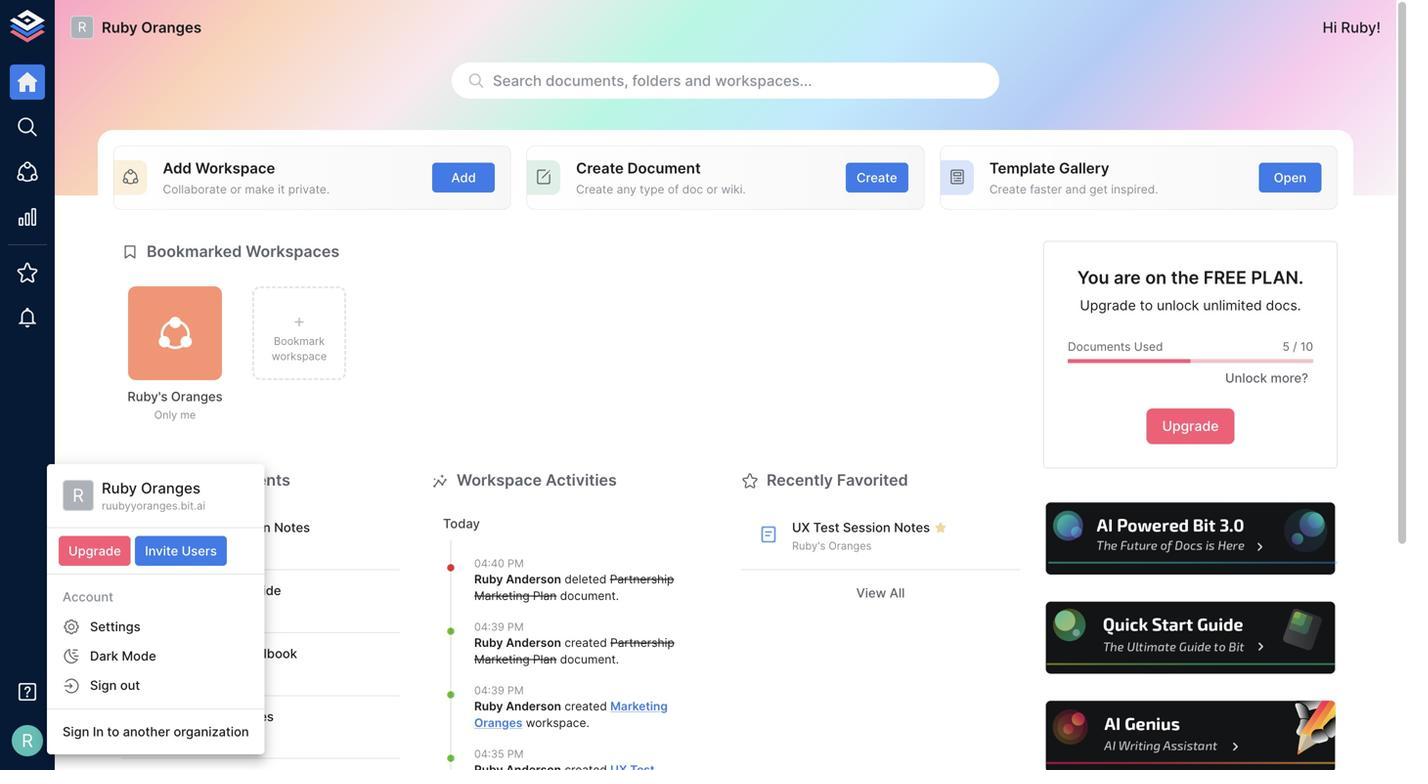 Task type: describe. For each thing, give the bounding box(es) containing it.
04:35
[[474, 748, 504, 761]]

recent documents
[[147, 471, 290, 490]]

oranges inside "meeting minutes ruby's oranges"
[[209, 729, 252, 742]]

brand style guide
[[172, 583, 281, 599]]

settings menu item
[[47, 613, 265, 642]]

type
[[640, 182, 665, 196]]

ruby oranges ruubyyoranges.bit.ai
[[102, 480, 205, 513]]

today
[[443, 516, 480, 532]]

handbook
[[235, 646, 297, 662]]

document
[[628, 159, 701, 177]]

r for ruby oranges ruubyyoranges.bit.ai
[[73, 485, 84, 507]]

marketing for ruby anderson created
[[474, 653, 530, 667]]

04:39 for workspace
[[474, 685, 505, 698]]

unlock more?
[[1226, 371, 1309, 386]]

you
[[1078, 267, 1110, 289]]

unlock
[[1157, 297, 1200, 314]]

collaborate
[[163, 182, 227, 196]]

test for ux test session notes ruby's oranges
[[193, 520, 220, 536]]

all
[[890, 586, 905, 601]]

it
[[278, 182, 285, 196]]

oranges for ruby oranges ruubyyoranges.bit.ai
[[141, 480, 201, 497]]

are
[[1114, 267, 1141, 289]]

meeting minutes ruby's oranges
[[172, 709, 274, 742]]

marketing inside marketing oranges
[[611, 700, 668, 714]]

and inside button
[[685, 72, 711, 90]]

0 vertical spatial upgrade button
[[1147, 409, 1235, 445]]

add for add
[[451, 170, 476, 185]]

inspired.
[[1111, 182, 1159, 196]]

private.
[[288, 182, 330, 196]]

3 help image from the top
[[1044, 699, 1338, 771]]

2 horizontal spatial upgrade
[[1163, 418, 1219, 435]]

1 help image from the top
[[1044, 501, 1338, 578]]

test for ux test session notes
[[814, 520, 840, 536]]

account
[[63, 590, 113, 605]]

ruby's down ux test session notes
[[792, 540, 826, 553]]

1 vertical spatial documents
[[204, 471, 290, 490]]

any
[[617, 182, 637, 196]]

plan for deleted
[[533, 589, 557, 603]]

bookmark
[[274, 335, 325, 348]]

ruby's inside "ruby's oranges only me"
[[127, 389, 168, 404]]

on
[[1146, 267, 1167, 289]]

used
[[1134, 340, 1163, 354]]

r for !
[[78, 19, 86, 35]]

workspace inside button
[[272, 350, 327, 363]]

documents used
[[1068, 340, 1163, 354]]

04:40 pm
[[474, 558, 524, 570]]

marketing oranges
[[474, 700, 668, 731]]

free
[[1204, 267, 1247, 289]]

ruby's inside "meeting minutes ruby's oranges"
[[172, 729, 206, 742]]

create inside template gallery create faster and get inspired.
[[990, 182, 1027, 196]]

r button
[[6, 720, 49, 763]]

5 / 10
[[1283, 340, 1314, 354]]

recently favorited
[[767, 471, 908, 490]]

hi ruby !
[[1323, 19, 1381, 36]]

dark mode menu item
[[47, 642, 265, 672]]

employee handbook
[[172, 646, 297, 662]]

2 help image from the top
[[1044, 600, 1338, 677]]

make
[[245, 182, 275, 196]]

2 anderson from the top
[[506, 636, 561, 651]]

oranges inside ux test session notes ruby's oranges
[[209, 540, 252, 553]]

documents,
[[546, 72, 628, 90]]

sign out menu item
[[47, 672, 265, 701]]

sign in to another organization link
[[47, 718, 265, 747]]

deleted
[[565, 573, 607, 587]]

1 anderson from the top
[[506, 573, 561, 587]]

r inside button
[[22, 731, 33, 752]]

search
[[493, 72, 542, 90]]

of
[[668, 182, 679, 196]]

search documents, folders and workspaces...
[[493, 72, 812, 90]]

document . for created
[[557, 653, 619, 667]]

marketing oranges link
[[474, 700, 668, 731]]

3 pm from the top
[[508, 685, 524, 698]]

open
[[1274, 170, 1307, 185]]

sign in to another organization
[[63, 725, 249, 740]]

template gallery create faster and get inspired.
[[990, 159, 1159, 196]]

04:39 pm for workspace .
[[474, 685, 524, 698]]

search documents, folders and workspaces... button
[[452, 63, 1000, 99]]

recent
[[147, 471, 200, 490]]

you are on the free plan. upgrade to unlock unlimited docs.
[[1078, 267, 1304, 314]]

create inside create button
[[857, 170, 898, 185]]

04:39 for document
[[474, 621, 505, 634]]

to inside you are on the free plan. upgrade to unlock unlimited docs.
[[1140, 297, 1153, 314]]

ruby anderson created for workspace
[[474, 700, 611, 714]]

1 vertical spatial workspace
[[526, 716, 586, 731]]

0 vertical spatial .
[[616, 589, 619, 603]]

ruby inside ruby oranges ruubyyoranges.bit.ai
[[102, 480, 137, 497]]

1 vertical spatial .
[[616, 653, 619, 667]]

unlimited
[[1203, 297, 1262, 314]]

ruby's inside ux test session notes ruby's oranges
[[172, 540, 206, 553]]

folders
[[632, 72, 681, 90]]

upgrade inside you are on the free plan. upgrade to unlock unlimited docs.
[[1080, 297, 1136, 314]]

guide
[[246, 583, 281, 599]]

meeting
[[172, 709, 222, 725]]

workspace .
[[523, 716, 590, 731]]

oranges for ruby oranges
[[141, 19, 202, 36]]

notes for ux test session notes ruby's oranges
[[274, 520, 310, 536]]

10
[[1301, 340, 1314, 354]]

04:39 pm for document .
[[474, 621, 524, 634]]

upgrade inside the r 'menu'
[[68, 544, 121, 559]]

2 vertical spatial .
[[586, 716, 590, 731]]

plan for created
[[533, 653, 557, 667]]

get
[[1090, 182, 1108, 196]]

bookmark workspace button
[[252, 287, 346, 380]]

create document create any type of doc or wiki.
[[576, 159, 746, 196]]

bookmarked workspaces
[[147, 242, 340, 261]]

view all
[[857, 586, 905, 601]]

workspace activities
[[457, 471, 617, 490]]

minutes
[[225, 709, 274, 725]]

brand
[[172, 583, 208, 599]]

document . for deleted
[[557, 589, 619, 603]]

workspaces
[[246, 242, 340, 261]]

ruby anderson created for document
[[474, 636, 611, 651]]

ruby anderson deleted
[[474, 573, 610, 587]]



Task type: vqa. For each thing, say whether or not it's contained in the screenshot.


Task type: locate. For each thing, give the bounding box(es) containing it.
view all button
[[741, 579, 1020, 609]]

dark
[[90, 649, 118, 664]]

to inside the r 'menu'
[[107, 725, 119, 740]]

upgrade button up account
[[59, 536, 131, 566]]

employee handbook link
[[121, 634, 400, 697]]

workspace inside add workspace collaborate or make it private.
[[195, 159, 275, 177]]

session for ux test session notes ruby's oranges
[[223, 520, 271, 536]]

1 horizontal spatial test
[[814, 520, 840, 536]]

04:39 up 04:35
[[474, 685, 505, 698]]

1 horizontal spatial upgrade button
[[1147, 409, 1235, 445]]

1 horizontal spatial and
[[1066, 182, 1087, 196]]

document .
[[557, 589, 619, 603], [557, 653, 619, 667]]

1 vertical spatial help image
[[1044, 600, 1338, 677]]

1 notes from the left
[[274, 520, 310, 536]]

sign for sign in to another organization
[[63, 725, 89, 740]]

1 horizontal spatial workspace
[[457, 471, 542, 490]]

04:39
[[474, 621, 505, 634], [474, 685, 505, 698]]

wiki.
[[721, 182, 746, 196]]

04:39 pm up '04:35 pm'
[[474, 685, 524, 698]]

only
[[154, 409, 177, 422]]

0 vertical spatial sign
[[90, 679, 117, 694]]

2 ruby anderson created from the top
[[474, 700, 611, 714]]

oranges for marketing oranges
[[474, 716, 523, 731]]

dark mode
[[90, 649, 156, 664]]

session down recent documents
[[223, 520, 271, 536]]

0 vertical spatial 04:39
[[474, 621, 505, 634]]

or
[[230, 182, 242, 196], [707, 182, 718, 196]]

created
[[565, 636, 607, 651], [565, 700, 607, 714]]

to down on
[[1140, 297, 1153, 314]]

1 horizontal spatial ux
[[792, 520, 810, 536]]

another
[[123, 725, 170, 740]]

test inside ux test session notes ruby's oranges
[[193, 520, 220, 536]]

2 vertical spatial marketing
[[611, 700, 668, 714]]

partnership marketing plan for deleted
[[474, 573, 674, 603]]

0 horizontal spatial notes
[[274, 520, 310, 536]]

1 04:39 from the top
[[474, 621, 505, 634]]

upgrade down unlock more? 'button'
[[1163, 418, 1219, 435]]

oranges inside ruby oranges ruubyyoranges.bit.ai
[[141, 480, 201, 497]]

faster
[[1030, 182, 1062, 196]]

r left ruby oranges ruubyyoranges.bit.ai
[[73, 485, 84, 507]]

created for workspace
[[565, 700, 607, 714]]

1 horizontal spatial workspace
[[526, 716, 586, 731]]

0 vertical spatial r
[[78, 19, 86, 35]]

1 horizontal spatial upgrade
[[1080, 297, 1136, 314]]

sign inside menu item
[[90, 679, 117, 694]]

ruby's down meeting
[[172, 729, 206, 742]]

!
[[1377, 19, 1381, 36]]

documents left "used"
[[1068, 340, 1131, 354]]

0 horizontal spatial to
[[107, 725, 119, 740]]

documents up ux test session notes ruby's oranges
[[204, 471, 290, 490]]

04:39 pm down "04:40 pm"
[[474, 621, 524, 634]]

2 04:39 pm from the top
[[474, 685, 524, 698]]

notes for ux test session notes
[[894, 520, 930, 536]]

session for ux test session notes
[[843, 520, 891, 536]]

1 vertical spatial partnership marketing plan
[[474, 636, 675, 667]]

partnership for deleted
[[610, 573, 674, 587]]

2 session from the left
[[843, 520, 891, 536]]

session up ruby's oranges
[[843, 520, 891, 536]]

2 document . from the top
[[557, 653, 619, 667]]

pm up workspace .
[[508, 685, 524, 698]]

0 horizontal spatial session
[[223, 520, 271, 536]]

upgrade down you
[[1080, 297, 1136, 314]]

0 vertical spatial ruby anderson created
[[474, 636, 611, 651]]

2 ux from the left
[[792, 520, 810, 536]]

ux up ruby's oranges
[[792, 520, 810, 536]]

document for created
[[560, 653, 616, 667]]

1 pm from the top
[[508, 558, 524, 570]]

r
[[78, 19, 86, 35], [73, 485, 84, 507], [22, 731, 33, 752]]

notes up guide
[[274, 520, 310, 536]]

add
[[163, 159, 192, 177], [451, 170, 476, 185]]

ruby anderson created down ruby anderson deleted
[[474, 636, 611, 651]]

employee
[[172, 646, 231, 662]]

and
[[685, 72, 711, 90], [1066, 182, 1087, 196]]

0 vertical spatial partnership
[[610, 573, 674, 587]]

ruby's oranges
[[792, 540, 872, 553]]

document . up marketing oranges
[[557, 653, 619, 667]]

r left ruby oranges
[[78, 19, 86, 35]]

document up marketing oranges
[[560, 653, 616, 667]]

and inside template gallery create faster and get inspired.
[[1066, 182, 1087, 196]]

out
[[120, 679, 140, 694]]

document down deleted
[[560, 589, 616, 603]]

ruby's oranges only me
[[127, 389, 223, 422]]

partnership for created
[[611, 636, 675, 651]]

1 vertical spatial document
[[560, 653, 616, 667]]

brand style guide link
[[121, 571, 400, 634]]

1 ruby anderson created from the top
[[474, 636, 611, 651]]

doc
[[683, 182, 703, 196]]

ruby oranges
[[102, 19, 202, 36]]

2 04:39 from the top
[[474, 685, 505, 698]]

1 partnership marketing plan from the top
[[474, 573, 674, 603]]

upgrade up account
[[68, 544, 121, 559]]

1 horizontal spatial documents
[[1068, 340, 1131, 354]]

1 horizontal spatial notes
[[894, 520, 930, 536]]

0 vertical spatial documents
[[1068, 340, 1131, 354]]

and right folders
[[685, 72, 711, 90]]

test up users
[[193, 520, 220, 536]]

add inside button
[[451, 170, 476, 185]]

test
[[193, 520, 220, 536], [814, 520, 840, 536]]

2 pm from the top
[[508, 621, 524, 634]]

0 vertical spatial upgrade
[[1080, 297, 1136, 314]]

marketing for ruby anderson deleted
[[474, 589, 530, 603]]

ruby's
[[127, 389, 168, 404], [172, 540, 206, 553], [792, 540, 826, 553], [172, 729, 206, 742]]

2 created from the top
[[565, 700, 607, 714]]

anderson down ruby anderson deleted
[[506, 636, 561, 651]]

the
[[1171, 267, 1200, 289]]

ruby's up the brand
[[172, 540, 206, 553]]

sign left in
[[63, 725, 89, 740]]

0 horizontal spatial upgrade
[[68, 544, 121, 559]]

add for add workspace collaborate or make it private.
[[163, 159, 192, 177]]

1 vertical spatial and
[[1066, 182, 1087, 196]]

invite users
[[145, 544, 217, 559]]

oranges inside marketing oranges
[[474, 716, 523, 731]]

bookmark workspace
[[272, 335, 327, 363]]

1 horizontal spatial sign
[[90, 679, 117, 694]]

favorited
[[837, 471, 908, 490]]

0 horizontal spatial documents
[[204, 471, 290, 490]]

sign for sign out
[[90, 679, 117, 694]]

1 created from the top
[[565, 636, 607, 651]]

workspace
[[195, 159, 275, 177], [457, 471, 542, 490]]

docs.
[[1266, 297, 1302, 314]]

0 vertical spatial and
[[685, 72, 711, 90]]

1 vertical spatial upgrade
[[1163, 418, 1219, 435]]

test up ruby's oranges
[[814, 520, 840, 536]]

partnership marketing plan up marketing oranges link
[[474, 636, 675, 667]]

session inside ux test session notes ruby's oranges
[[223, 520, 271, 536]]

sign left "out"
[[90, 679, 117, 694]]

1 vertical spatial 04:39 pm
[[474, 685, 524, 698]]

1 04:39 pm from the top
[[474, 621, 524, 634]]

1 ux from the left
[[172, 520, 190, 536]]

ux up invite users
[[172, 520, 190, 536]]

1 document from the top
[[560, 589, 616, 603]]

partnership
[[610, 573, 674, 587], [611, 636, 675, 651]]

0 vertical spatial created
[[565, 636, 607, 651]]

workspace up make
[[195, 159, 275, 177]]

created down deleted
[[565, 636, 607, 651]]

1 vertical spatial partnership
[[611, 636, 675, 651]]

oranges inside "ruby's oranges only me"
[[171, 389, 223, 404]]

invite users button
[[135, 536, 227, 566]]

1 vertical spatial created
[[565, 700, 607, 714]]

or left make
[[230, 182, 242, 196]]

1 or from the left
[[230, 182, 242, 196]]

0 vertical spatial 04:39 pm
[[474, 621, 524, 634]]

0 horizontal spatial test
[[193, 520, 220, 536]]

workspaces...
[[715, 72, 812, 90]]

0 vertical spatial plan
[[533, 589, 557, 603]]

ux inside ux test session notes ruby's oranges
[[172, 520, 190, 536]]

oranges for ruby's oranges
[[829, 540, 872, 553]]

1 horizontal spatial session
[[843, 520, 891, 536]]

1 test from the left
[[193, 520, 220, 536]]

r menu
[[47, 465, 265, 755]]

0 horizontal spatial ux
[[172, 520, 190, 536]]

recently
[[767, 471, 833, 490]]

2 vertical spatial upgrade
[[68, 544, 121, 559]]

ux test session notes ruby's oranges
[[172, 520, 310, 553]]

ruby anderson created up workspace .
[[474, 700, 611, 714]]

1 vertical spatial workspace
[[457, 471, 542, 490]]

or inside create document create any type of doc or wiki.
[[707, 182, 718, 196]]

1 session from the left
[[223, 520, 271, 536]]

ux test session notes
[[792, 520, 930, 536]]

0 vertical spatial partnership marketing plan
[[474, 573, 674, 603]]

0 horizontal spatial upgrade button
[[59, 536, 131, 566]]

template
[[990, 159, 1056, 177]]

0 vertical spatial workspace
[[272, 350, 327, 363]]

1 horizontal spatial add
[[451, 170, 476, 185]]

users
[[182, 544, 217, 559]]

plan up marketing oranges
[[533, 653, 557, 667]]

document
[[560, 589, 616, 603], [560, 653, 616, 667]]

workspace
[[272, 350, 327, 363], [526, 716, 586, 731]]

style
[[211, 583, 242, 599]]

0 vertical spatial workspace
[[195, 159, 275, 177]]

1 vertical spatial r
[[73, 485, 84, 507]]

2 vertical spatial anderson
[[506, 700, 561, 714]]

plan.
[[1251, 267, 1304, 289]]

1 vertical spatial anderson
[[506, 636, 561, 651]]

2 notes from the left
[[894, 520, 930, 536]]

marketing
[[474, 589, 530, 603], [474, 653, 530, 667], [611, 700, 668, 714]]

create button
[[846, 163, 909, 193]]

1 horizontal spatial to
[[1140, 297, 1153, 314]]

partnership marketing plan down "04:40 pm"
[[474, 573, 674, 603]]

add workspace collaborate or make it private.
[[163, 159, 330, 196]]

unlock more? button
[[1215, 363, 1314, 393]]

.
[[616, 589, 619, 603], [616, 653, 619, 667], [586, 716, 590, 731]]

0 vertical spatial document
[[560, 589, 616, 603]]

0 vertical spatial marketing
[[474, 589, 530, 603]]

anderson up workspace .
[[506, 700, 561, 714]]

1 plan from the top
[[533, 589, 557, 603]]

2 partnership marketing plan from the top
[[474, 636, 675, 667]]

0 horizontal spatial and
[[685, 72, 711, 90]]

2 test from the left
[[814, 520, 840, 536]]

created up workspace .
[[565, 700, 607, 714]]

04:39 down 04:40
[[474, 621, 505, 634]]

2 vertical spatial r
[[22, 731, 33, 752]]

add inside add workspace collaborate or make it private.
[[163, 159, 192, 177]]

invite
[[145, 544, 178, 559]]

notes inside ux test session notes ruby's oranges
[[274, 520, 310, 536]]

open button
[[1259, 163, 1322, 193]]

0 vertical spatial anderson
[[506, 573, 561, 587]]

anderson
[[506, 573, 561, 587], [506, 636, 561, 651], [506, 700, 561, 714]]

0 vertical spatial document .
[[557, 589, 619, 603]]

sign out
[[90, 679, 140, 694]]

and down "gallery"
[[1066, 182, 1087, 196]]

gallery
[[1059, 159, 1110, 177]]

1 vertical spatial 04:39
[[474, 685, 505, 698]]

settings
[[90, 620, 141, 635]]

1 vertical spatial document .
[[557, 653, 619, 667]]

ruby anderson created
[[474, 636, 611, 651], [474, 700, 611, 714]]

pm right 04:40
[[508, 558, 524, 570]]

2 or from the left
[[707, 182, 718, 196]]

1 vertical spatial to
[[107, 725, 119, 740]]

session
[[223, 520, 271, 536], [843, 520, 891, 536]]

1 document . from the top
[[557, 589, 619, 603]]

to
[[1140, 297, 1153, 314], [107, 725, 119, 740]]

r left in
[[22, 731, 33, 752]]

or right the doc on the left of page
[[707, 182, 718, 196]]

2 vertical spatial help image
[[1044, 699, 1338, 771]]

workspace up the today
[[457, 471, 542, 490]]

0 horizontal spatial workspace
[[195, 159, 275, 177]]

5
[[1283, 340, 1290, 354]]

more?
[[1271, 371, 1309, 386]]

1 vertical spatial plan
[[533, 653, 557, 667]]

plan down ruby anderson deleted
[[533, 589, 557, 603]]

1 vertical spatial upgrade button
[[59, 536, 131, 566]]

0 horizontal spatial workspace
[[272, 350, 327, 363]]

ruubyyoranges.bit.ai
[[102, 500, 205, 513]]

1 vertical spatial ruby anderson created
[[474, 700, 611, 714]]

4 pm from the top
[[507, 748, 524, 761]]

pm right 04:35
[[507, 748, 524, 761]]

2 plan from the top
[[533, 653, 557, 667]]

1 vertical spatial sign
[[63, 725, 89, 740]]

2 document from the top
[[560, 653, 616, 667]]

to right in
[[107, 725, 119, 740]]

add button
[[433, 163, 495, 193]]

ux for ux test session notes
[[792, 520, 810, 536]]

0 horizontal spatial add
[[163, 159, 192, 177]]

bookmarked
[[147, 242, 242, 261]]

3 anderson from the top
[[506, 700, 561, 714]]

/
[[1293, 340, 1298, 354]]

me
[[180, 409, 196, 422]]

activities
[[546, 471, 617, 490]]

r inside 'menu'
[[73, 485, 84, 507]]

oranges for ruby's oranges only me
[[171, 389, 223, 404]]

anderson down "04:40 pm"
[[506, 573, 561, 587]]

create
[[576, 159, 624, 177], [857, 170, 898, 185], [576, 182, 613, 196], [990, 182, 1027, 196]]

ruby's up "only"
[[127, 389, 168, 404]]

or inside add workspace collaborate or make it private.
[[230, 182, 242, 196]]

0 horizontal spatial or
[[230, 182, 242, 196]]

04:40
[[474, 558, 505, 570]]

document for deleted
[[560, 589, 616, 603]]

notes down favorited
[[894, 520, 930, 536]]

1 vertical spatial marketing
[[474, 653, 530, 667]]

created for document
[[565, 636, 607, 651]]

in
[[93, 725, 104, 740]]

0 vertical spatial help image
[[1044, 501, 1338, 578]]

1 horizontal spatial or
[[707, 182, 718, 196]]

help image
[[1044, 501, 1338, 578], [1044, 600, 1338, 677], [1044, 699, 1338, 771]]

0 horizontal spatial sign
[[63, 725, 89, 740]]

oranges
[[141, 19, 202, 36], [171, 389, 223, 404], [141, 480, 201, 497], [209, 540, 252, 553], [829, 540, 872, 553], [474, 716, 523, 731], [209, 729, 252, 742]]

pm down ruby anderson deleted
[[508, 621, 524, 634]]

ux for ux test session notes ruby's oranges
[[172, 520, 190, 536]]

upgrade button down unlock
[[1147, 409, 1235, 445]]

0 vertical spatial to
[[1140, 297, 1153, 314]]

document . down deleted
[[557, 589, 619, 603]]

partnership marketing plan for created
[[474, 636, 675, 667]]

upgrade button
[[1147, 409, 1235, 445], [59, 536, 131, 566]]



